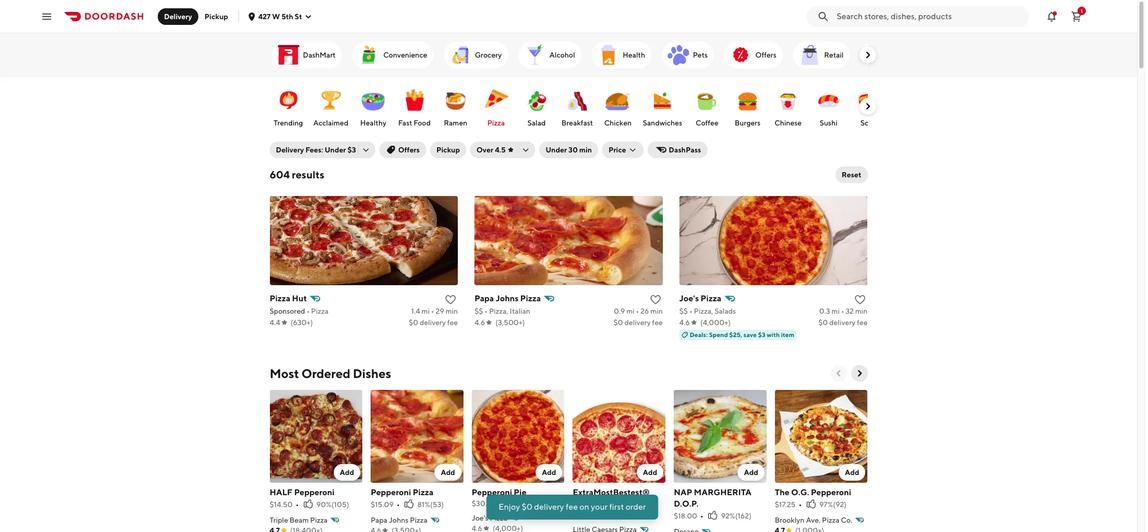 Task type: describe. For each thing, give the bounding box(es) containing it.
0 vertical spatial papa johns pizza
[[475, 294, 541, 304]]

92%(162)
[[721, 512, 752, 521]]

add for pepperoni pie
[[542, 469, 556, 477]]

pizza, for pizza
[[694, 307, 713, 316]]

under inside under 30 min button
[[546, 146, 567, 154]]

0.3
[[819, 307, 830, 316]]

offers image
[[729, 43, 753, 67]]

4.6 for papa johns pizza
[[475, 319, 485, 327]]

(3,500+)
[[495, 319, 525, 327]]

min for joe's pizza
[[855, 307, 868, 316]]

$18.00
[[674, 512, 697, 521]]

(4,000+)
[[700, 319, 731, 327]]

4.5
[[495, 146, 506, 154]]

1
[[1081, 8, 1083, 14]]

delivery for delivery fees: under $3
[[276, 146, 304, 154]]

$​0 for papa johns pizza
[[614, 319, 623, 327]]

0 vertical spatial $3
[[348, 146, 356, 154]]

enjoy
[[499, 503, 520, 512]]

acclaimed link
[[311, 83, 351, 130]]

pie
[[514, 488, 527, 498]]

delivery fees: under $3
[[276, 146, 356, 154]]

$15.09 •
[[371, 501, 400, 509]]

over 4.5
[[477, 146, 506, 154]]

• for $15.09 •
[[397, 501, 400, 509]]

1 vertical spatial joe's pizza
[[472, 514, 507, 523]]

fee for papa johns pizza
[[652, 319, 663, 327]]

$$ • pizza, salads
[[679, 307, 736, 316]]

sponsored
[[270, 307, 305, 316]]

26
[[641, 307, 649, 316]]

30
[[568, 146, 578, 154]]

$25,
[[729, 331, 742, 339]]

under 30 min button
[[539, 142, 598, 158]]

4 add from the left
[[643, 469, 657, 477]]

1 horizontal spatial joe's pizza
[[679, 294, 721, 304]]

• for $14.50 •
[[296, 501, 299, 509]]

item
[[781, 331, 794, 339]]

soup
[[861, 119, 878, 127]]

delivery right $0
[[534, 503, 564, 512]]

$​0 for joe's pizza
[[818, 319, 828, 327]]

fee for pizza hut
[[447, 319, 458, 327]]

delivery for joe's pizza
[[829, 319, 856, 327]]

pizza up sponsored
[[270, 294, 290, 304]]

1 horizontal spatial pickup button
[[430, 142, 466, 158]]

delivery for delivery
[[164, 12, 192, 21]]

1 horizontal spatial johns
[[496, 294, 519, 304]]

nap
[[674, 488, 692, 498]]

dashmart
[[303, 51, 336, 59]]

427 w 5th st button
[[248, 12, 312, 21]]

dishes
[[353, 367, 391, 381]]

italian
[[510, 307, 530, 316]]

most ordered dishes
[[270, 367, 391, 381]]

grocery image
[[448, 43, 473, 67]]

alcohol image
[[523, 43, 547, 67]]

604 results
[[270, 169, 324, 181]]

min for papa johns pizza
[[651, 307, 663, 316]]

o.g.
[[791, 488, 809, 498]]

min for pizza hut
[[446, 307, 458, 316]]

coffee
[[696, 119, 719, 127]]

reset
[[842, 171, 861, 179]]

chinese
[[775, 119, 802, 127]]

pickup for the right pickup button
[[436, 146, 460, 154]]

2 add from the left
[[441, 469, 455, 477]]

deals: spend $25, save $3 with item
[[690, 331, 794, 339]]

0.9
[[614, 307, 625, 316]]

spend
[[709, 331, 728, 339]]

retail image
[[797, 43, 822, 67]]

alcohol link
[[518, 42, 581, 69]]

alcohol
[[550, 51, 575, 59]]

2 next button of carousel image from the top
[[863, 101, 873, 112]]

grocery
[[475, 51, 502, 59]]

0 vertical spatial pickup button
[[198, 8, 234, 25]]

fast food
[[398, 119, 431, 127]]

5th
[[281, 12, 293, 21]]

save
[[744, 331, 757, 339]]

fast
[[398, 119, 412, 127]]

half
[[270, 488, 292, 498]]

1 vertical spatial johns
[[389, 516, 409, 525]]

$17.25 •
[[775, 501, 802, 509]]

$$ • pizza, italian
[[475, 307, 530, 316]]

w
[[272, 12, 280, 21]]

$​0 delivery fee for papa johns pizza
[[614, 319, 663, 327]]

next button of carousel image
[[854, 369, 865, 379]]

1 horizontal spatial papa
[[475, 294, 494, 304]]

pepperoni inside 'pepperoni pie $30.42'
[[472, 488, 512, 498]]

1 vertical spatial joe's
[[472, 514, 488, 523]]

pizza hut
[[270, 294, 307, 304]]

brooklyn
[[775, 516, 805, 525]]

grocery link
[[444, 42, 508, 69]]

• for sponsored • pizza
[[307, 307, 310, 316]]

1 vertical spatial papa
[[371, 516, 387, 525]]

mi for papa johns pizza
[[627, 307, 635, 316]]

on
[[580, 503, 590, 512]]

97%(92)
[[819, 501, 847, 509]]

brooklyn ave. pizza co.
[[775, 516, 852, 525]]

price button
[[602, 142, 644, 158]]

Store search: begin typing to search for stores available on DoorDash text field
[[837, 11, 1023, 22]]

• for $18.00 •
[[700, 512, 704, 521]]

1 next button of carousel image from the top
[[863, 50, 873, 60]]

results
[[292, 169, 324, 181]]

previous button of carousel image
[[833, 369, 844, 379]]

pepperoni inside extramostbestest® pepperoni $9.03
[[573, 499, 613, 509]]

$9.03
[[573, 511, 593, 519]]

nap margherita d.o.p.
[[674, 488, 752, 509]]

pepperoni up 97%(92)
[[811, 488, 851, 498]]

open menu image
[[40, 10, 53, 23]]

0.9 mi • 26 min
[[614, 307, 663, 316]]

pepperoni pizza
[[371, 488, 433, 498]]

(630+)
[[291, 319, 313, 327]]

delivery for papa johns pizza
[[625, 319, 651, 327]]

$17.25
[[775, 501, 796, 509]]

the o.g. pepperoni
[[775, 488, 851, 498]]

• left 26
[[636, 307, 639, 316]]

ordered
[[301, 367, 350, 381]]

catering image
[[864, 43, 889, 67]]

triple
[[270, 516, 288, 525]]

pizza up (630+)
[[311, 307, 329, 316]]

co.
[[841, 516, 852, 525]]

$15.09
[[371, 501, 394, 509]]

offers link
[[724, 42, 783, 69]]

st
[[295, 12, 302, 21]]

sushi
[[820, 119, 838, 127]]

0 vertical spatial offers
[[756, 51, 776, 59]]

pets link
[[662, 42, 714, 69]]

427 w 5th st
[[258, 12, 302, 21]]

pizza up $$ • pizza, salads
[[701, 294, 721, 304]]



Task type: locate. For each thing, give the bounding box(es) containing it.
$​0
[[409, 319, 418, 327], [614, 319, 623, 327], [818, 319, 828, 327]]

pizza right beam at the left of page
[[310, 516, 328, 525]]

joe's up $$ • pizza, salads
[[679, 294, 699, 304]]

beam
[[290, 516, 309, 525]]

$​0 down 0.9
[[614, 319, 623, 327]]

add for half pepperoni
[[340, 469, 354, 477]]

first
[[610, 503, 624, 512]]

pepperoni up $9.03
[[573, 499, 613, 509]]

retail
[[824, 51, 844, 59]]

dashmart image
[[276, 43, 301, 67]]

0 horizontal spatial papa johns pizza
[[371, 516, 428, 525]]

0 horizontal spatial $$
[[475, 307, 483, 316]]

notification bell image
[[1046, 10, 1058, 23]]

papa down $15.09
[[371, 516, 387, 525]]

32
[[846, 307, 854, 316]]

click to add this store to your saved list image up 0.9 mi • 26 min
[[649, 294, 662, 306]]

1 $$ from the left
[[475, 307, 483, 316]]

0 vertical spatial joe's pizza
[[679, 294, 721, 304]]

1.4
[[411, 307, 420, 316]]

add button
[[334, 464, 360, 481], [334, 464, 360, 481], [435, 464, 461, 481], [536, 464, 562, 481], [536, 464, 562, 481], [637, 464, 664, 481], [738, 464, 765, 481], [738, 464, 765, 481], [839, 464, 866, 481], [839, 464, 866, 481]]

81%(53)
[[417, 501, 444, 509]]

$30.42
[[472, 500, 496, 508]]

0 vertical spatial papa
[[475, 294, 494, 304]]

under right fees:
[[325, 146, 346, 154]]

• right $18.00
[[700, 512, 704, 521]]

0 horizontal spatial $3
[[348, 146, 356, 154]]

enjoy $0 delivery fee on your first order
[[499, 503, 646, 512]]

0 vertical spatial pickup
[[205, 12, 228, 21]]

2 pizza, from the left
[[694, 307, 713, 316]]

fee
[[447, 319, 458, 327], [652, 319, 663, 327], [857, 319, 868, 327], [566, 503, 578, 512]]

3 mi from the left
[[832, 307, 840, 316]]

3 $​0 from the left
[[818, 319, 828, 327]]

joe's
[[679, 294, 699, 304], [472, 514, 488, 523]]

4.4
[[270, 319, 280, 327]]

0 vertical spatial delivery
[[164, 12, 192, 21]]

pizza up 4.5
[[487, 119, 505, 127]]

$$ right 26
[[679, 307, 688, 316]]

• left 29
[[431, 307, 434, 316]]

salad
[[528, 119, 546, 127]]

4.6
[[475, 319, 485, 327], [679, 319, 690, 327]]

0 horizontal spatial under
[[325, 146, 346, 154]]

pets
[[693, 51, 708, 59]]

add for the o.g. pepperoni
[[845, 469, 859, 477]]

hut
[[292, 294, 307, 304]]

3 add from the left
[[542, 469, 556, 477]]

1 vertical spatial $3
[[758, 331, 766, 339]]

1 horizontal spatial papa johns pizza
[[475, 294, 541, 304]]

2 items, open order cart image
[[1070, 10, 1083, 23]]

joe's pizza
[[679, 294, 721, 304], [472, 514, 507, 523]]

1 vertical spatial papa johns pizza
[[371, 516, 428, 525]]

0 horizontal spatial delivery
[[164, 12, 192, 21]]

0 horizontal spatial click to add this store to your saved list image
[[649, 294, 662, 306]]

delivery down 0.3 mi • 32 min
[[829, 319, 856, 327]]

1 horizontal spatial mi
[[627, 307, 635, 316]]

order
[[626, 503, 646, 512]]

with
[[767, 331, 780, 339]]

$14.50
[[270, 501, 293, 509]]

papa johns pizza down the '$15.09 •'
[[371, 516, 428, 525]]

1 horizontal spatial $$
[[679, 307, 688, 316]]

pickup right delivery button
[[205, 12, 228, 21]]

1 vertical spatial pickup
[[436, 146, 460, 154]]

29
[[436, 307, 444, 316]]

1 vertical spatial offers
[[398, 146, 420, 154]]

add up 90%(105)
[[340, 469, 354, 477]]

min inside button
[[579, 146, 592, 154]]

fee down 0.9 mi • 26 min
[[652, 319, 663, 327]]

your
[[591, 503, 608, 512]]

burgers
[[735, 119, 761, 127]]

$​0 delivery fee for joe's pizza
[[818, 319, 868, 327]]

papa
[[475, 294, 494, 304], [371, 516, 387, 525]]

1 horizontal spatial $​0 delivery fee
[[614, 319, 663, 327]]

johns up $$ • pizza, italian
[[496, 294, 519, 304]]

2 under from the left
[[546, 146, 567, 154]]

fee for joe's pizza
[[857, 319, 868, 327]]

click to add this store to your saved list image
[[444, 294, 457, 306]]

delivery for pizza hut
[[420, 319, 446, 327]]

click to add this store to your saved list image
[[649, 294, 662, 306], [854, 294, 867, 306]]

offers inside button
[[398, 146, 420, 154]]

0 vertical spatial joe's
[[679, 294, 699, 304]]

1 pizza, from the left
[[489, 307, 508, 316]]

2 4.6 from the left
[[679, 319, 690, 327]]

1.4 mi • 29 min
[[411, 307, 458, 316]]

add up margherita
[[744, 469, 758, 477]]

trending
[[274, 119, 303, 127]]

$3 down acclaimed
[[348, 146, 356, 154]]

$​0 delivery fee
[[409, 319, 458, 327], [614, 319, 663, 327], [818, 319, 868, 327]]

delivery
[[420, 319, 446, 327], [625, 319, 651, 327], [829, 319, 856, 327], [534, 503, 564, 512]]

pizza down 97%(92)
[[822, 516, 840, 525]]

1 horizontal spatial delivery
[[276, 146, 304, 154]]

$​0 delivery fee down 0.9 mi • 26 min
[[614, 319, 663, 327]]

offers down fast
[[398, 146, 420, 154]]

pickup button left '427'
[[198, 8, 234, 25]]

4.6 up deals:
[[679, 319, 690, 327]]

1 horizontal spatial 4.6
[[679, 319, 690, 327]]

• down half pepperoni
[[296, 501, 299, 509]]

pickup button
[[198, 8, 234, 25], [430, 142, 466, 158]]

convenience link
[[352, 42, 433, 69]]

convenience image
[[356, 43, 381, 67]]

ramen
[[444, 119, 467, 127]]

sandwiches
[[643, 119, 682, 127]]

min down click to add this store to your saved list image on the left
[[446, 307, 458, 316]]

breakfast
[[562, 119, 593, 127]]

$0
[[522, 503, 533, 512]]

dashmart link
[[272, 42, 342, 69]]

add up 81%(53)
[[441, 469, 455, 477]]

1 mi from the left
[[422, 307, 430, 316]]

•
[[307, 307, 310, 316], [431, 307, 434, 316], [485, 307, 488, 316], [636, 307, 639, 316], [689, 307, 693, 316], [841, 307, 844, 316], [296, 501, 299, 509], [397, 501, 400, 509], [799, 501, 802, 509], [700, 512, 704, 521]]

add up 97%(92)
[[845, 469, 859, 477]]

dashpass
[[669, 146, 701, 154]]

delivery down 1.4 mi • 29 min
[[420, 319, 446, 327]]

mi right 0.9
[[627, 307, 635, 316]]

$​0 delivery fee for pizza hut
[[409, 319, 458, 327]]

0 horizontal spatial mi
[[422, 307, 430, 316]]

the
[[775, 488, 790, 498]]

$​0 for pizza hut
[[409, 319, 418, 327]]

• up (630+)
[[307, 307, 310, 316]]

2 mi from the left
[[627, 307, 635, 316]]

pickup down the ramen
[[436, 146, 460, 154]]

pizza, for johns
[[489, 307, 508, 316]]

pepperoni pie $30.42
[[472, 488, 527, 508]]

mi right 0.3
[[832, 307, 840, 316]]

pickup button down the ramen
[[430, 142, 466, 158]]

pizza up italian
[[520, 294, 541, 304]]

• down o.g.
[[799, 501, 802, 509]]

next button of carousel image right retail
[[863, 50, 873, 60]]

0 vertical spatial johns
[[496, 294, 519, 304]]

fees:
[[305, 146, 323, 154]]

1 click to add this store to your saved list image from the left
[[649, 294, 662, 306]]

fee down 0.3 mi • 32 min
[[857, 319, 868, 327]]

add for nap margherita d.o.p.
[[744, 469, 758, 477]]

1 add from the left
[[340, 469, 354, 477]]

pepperoni up 90%(105)
[[294, 488, 335, 498]]

1 button
[[1066, 6, 1087, 27]]

pizza up 81%(53)
[[413, 488, 433, 498]]

over 4.5 button
[[470, 142, 535, 158]]

0 horizontal spatial 4.6
[[475, 319, 485, 327]]

2 $$ from the left
[[679, 307, 688, 316]]

pickup for top pickup button
[[205, 12, 228, 21]]

reset button
[[836, 167, 868, 183]]

0 horizontal spatial $​0
[[409, 319, 418, 327]]

extramostbestest®
[[573, 488, 650, 498]]

• for $$ • pizza, salads
[[689, 307, 693, 316]]

427
[[258, 12, 271, 21]]

pizza
[[487, 119, 505, 127], [270, 294, 290, 304], [520, 294, 541, 304], [701, 294, 721, 304], [311, 307, 329, 316], [413, 488, 433, 498], [490, 514, 507, 523], [310, 516, 328, 525], [410, 516, 428, 525], [822, 516, 840, 525]]

health image
[[596, 43, 621, 67]]

$$ right 29
[[475, 307, 483, 316]]

health link
[[592, 42, 651, 69]]

$​0 delivery fee down 1.4 mi • 29 min
[[409, 319, 458, 327]]

6 add from the left
[[845, 469, 859, 477]]

min right 32
[[855, 307, 868, 316]]

1 horizontal spatial $​0
[[614, 319, 623, 327]]

mi right the 1.4
[[422, 307, 430, 316]]

papa johns pizza up $$ • pizza, italian
[[475, 294, 541, 304]]

2 $​0 from the left
[[614, 319, 623, 327]]

$$ for joe's
[[679, 307, 688, 316]]

$18.00 •
[[674, 512, 704, 521]]

offers button
[[379, 142, 426, 158]]

0 horizontal spatial johns
[[389, 516, 409, 525]]

under
[[325, 146, 346, 154], [546, 146, 567, 154]]

1 4.6 from the left
[[475, 319, 485, 327]]

margherita
[[694, 488, 752, 498]]

1 $​0 delivery fee from the left
[[409, 319, 458, 327]]

• for $$ • pizza, italian
[[485, 307, 488, 316]]

click to add this store to your saved list image for joe's pizza
[[854, 294, 867, 306]]

click to add this store to your saved list image for papa johns pizza
[[649, 294, 662, 306]]

$$ for papa
[[475, 307, 483, 316]]

joe's pizza up $$ • pizza, salads
[[679, 294, 721, 304]]

offers
[[756, 51, 776, 59], [398, 146, 420, 154]]

2 horizontal spatial $​0 delivery fee
[[818, 319, 868, 327]]

delivery inside delivery button
[[164, 12, 192, 21]]

pizza down the enjoy
[[490, 514, 507, 523]]

most
[[270, 367, 299, 381]]

add up the enjoy $0 delivery fee on your first order
[[542, 469, 556, 477]]

4.6 down $$ • pizza, italian
[[475, 319, 485, 327]]

trending link
[[271, 83, 306, 130]]

click to add this store to your saved list image up 0.3 mi • 32 min
[[854, 294, 867, 306]]

mi for pizza hut
[[422, 307, 430, 316]]

delivery down 0.9 mi • 26 min
[[625, 319, 651, 327]]

chicken
[[604, 119, 632, 127]]

0 horizontal spatial pickup button
[[198, 8, 234, 25]]

0 horizontal spatial offers
[[398, 146, 420, 154]]

1 horizontal spatial joe's
[[679, 294, 699, 304]]

pizza, up '(3,500+)'
[[489, 307, 508, 316]]

pizza, up (4,000+)
[[694, 307, 713, 316]]

$$
[[475, 307, 483, 316], [679, 307, 688, 316]]

johns down the '$15.09 •'
[[389, 516, 409, 525]]

d.o.p.
[[674, 499, 699, 509]]

0 horizontal spatial pickup
[[205, 12, 228, 21]]

min right the 30
[[579, 146, 592, 154]]

2 $​0 delivery fee from the left
[[614, 319, 663, 327]]

extramostbestest® pepperoni $9.03
[[573, 488, 650, 519]]

• down 'pepperoni pizza'
[[397, 501, 400, 509]]

0 horizontal spatial joe's pizza
[[472, 514, 507, 523]]

• left italian
[[485, 307, 488, 316]]

healthy
[[360, 119, 386, 127]]

pepperoni up the '$15.09 •'
[[371, 488, 411, 498]]

fee left on
[[566, 503, 578, 512]]

papa johns pizza
[[475, 294, 541, 304], [371, 516, 428, 525]]

0 horizontal spatial $​0 delivery fee
[[409, 319, 458, 327]]

next button of carousel image up soup
[[863, 101, 873, 112]]

convenience
[[383, 51, 427, 59]]

0 horizontal spatial papa
[[371, 516, 387, 525]]

2 horizontal spatial $​0
[[818, 319, 828, 327]]

half pepperoni
[[270, 488, 335, 498]]

mi
[[422, 307, 430, 316], [627, 307, 635, 316], [832, 307, 840, 316]]

pickup
[[205, 12, 228, 21], [436, 146, 460, 154]]

1 horizontal spatial pizza,
[[694, 307, 713, 316]]

next button of carousel image
[[863, 50, 873, 60], [863, 101, 873, 112]]

offers right offers icon
[[756, 51, 776, 59]]

$14.50 •
[[270, 501, 299, 509]]

joe's down $30.42
[[472, 514, 488, 523]]

papa up $$ • pizza, italian
[[475, 294, 494, 304]]

4.6 for joe's pizza
[[679, 319, 690, 327]]

pizza down 81%(53)
[[410, 516, 428, 525]]

3 $​0 delivery fee from the left
[[818, 319, 868, 327]]

1 vertical spatial next button of carousel image
[[863, 101, 873, 112]]

1 horizontal spatial offers
[[756, 51, 776, 59]]

90%(105)
[[316, 501, 349, 509]]

$3 left with
[[758, 331, 766, 339]]

• left 32
[[841, 307, 844, 316]]

pepperoni up $30.42
[[472, 488, 512, 498]]

1 horizontal spatial $3
[[758, 331, 766, 339]]

1 horizontal spatial click to add this store to your saved list image
[[854, 294, 867, 306]]

0.3 mi • 32 min
[[819, 307, 868, 316]]

deals:
[[690, 331, 708, 339]]

2 horizontal spatial mi
[[832, 307, 840, 316]]

food
[[414, 119, 431, 127]]

add up order
[[643, 469, 657, 477]]

retail link
[[793, 42, 850, 69]]

2 click to add this store to your saved list image from the left
[[854, 294, 867, 306]]

1 vertical spatial pickup button
[[430, 142, 466, 158]]

5 add from the left
[[744, 469, 758, 477]]

min right 26
[[651, 307, 663, 316]]

1 horizontal spatial pickup
[[436, 146, 460, 154]]

0 vertical spatial next button of carousel image
[[863, 50, 873, 60]]

• for $17.25 •
[[799, 501, 802, 509]]

joe's pizza down $30.42
[[472, 514, 507, 523]]

• up deals:
[[689, 307, 693, 316]]

mi for joe's pizza
[[832, 307, 840, 316]]

1 horizontal spatial under
[[546, 146, 567, 154]]

$​0 down 0.3
[[818, 319, 828, 327]]

0 horizontal spatial joe's
[[472, 514, 488, 523]]

0 horizontal spatial pizza,
[[489, 307, 508, 316]]

pets image
[[666, 43, 691, 67]]

fee down 1.4 mi • 29 min
[[447, 319, 458, 327]]

1 under from the left
[[325, 146, 346, 154]]

$​0 down the 1.4
[[409, 319, 418, 327]]

1 $​0 from the left
[[409, 319, 418, 327]]

1 vertical spatial delivery
[[276, 146, 304, 154]]

$​0 delivery fee down 0.3 mi • 32 min
[[818, 319, 868, 327]]

under left the 30
[[546, 146, 567, 154]]



Task type: vqa. For each thing, say whether or not it's contained in the screenshot.
2
no



